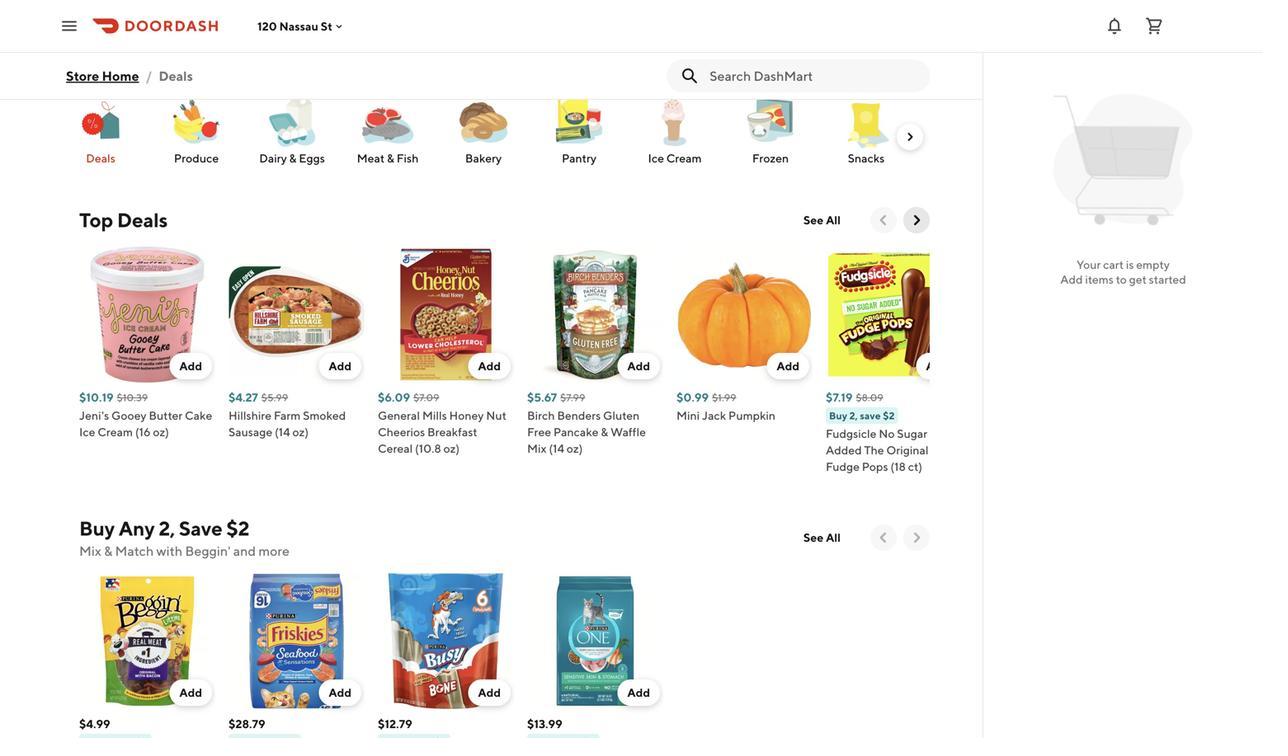 Task type: locate. For each thing, give the bounding box(es) containing it.
0 vertical spatial all
[[826, 213, 841, 227]]

2 all from the top
[[826, 531, 841, 545]]

cream down the ice cream 'image'
[[667, 151, 702, 165]]

jack
[[702, 409, 727, 423]]

1 vertical spatial (14
[[549, 442, 565, 456]]

notification bell image
[[1105, 16, 1125, 36]]

1 vertical spatial mix
[[79, 544, 101, 559]]

all left previous button of carousel image
[[826, 213, 841, 227]]

see all link for previous button of carousel image
[[794, 207, 851, 234]]

more
[[259, 544, 290, 559]]

mix
[[527, 442, 547, 456], [79, 544, 101, 559]]

st
[[321, 19, 333, 33]]

0 vertical spatial 2,
[[850, 410, 858, 422]]

$5.67
[[527, 391, 557, 404]]

120 nassau st
[[258, 19, 333, 33]]

1 vertical spatial cream
[[98, 426, 133, 439]]

& down gluten
[[601, 426, 609, 439]]

1 horizontal spatial ice
[[648, 151, 664, 165]]

0 vertical spatial see
[[804, 213, 824, 227]]

0 vertical spatial buy
[[830, 410, 848, 422]]

dairy
[[259, 151, 287, 165]]

$2
[[883, 410, 895, 422], [226, 517, 250, 541]]

ct)
[[909, 460, 923, 474]]

buy down $7.19
[[830, 410, 848, 422]]

birch benders gluten free pancake & waffle mix (14 oz) image
[[527, 247, 664, 383]]

farm
[[274, 409, 301, 423]]

1 vertical spatial $2
[[226, 517, 250, 541]]

produce
[[174, 151, 219, 165]]

mix left match
[[79, 544, 101, 559]]

Search DashMart search field
[[710, 67, 917, 85]]

jeni's
[[79, 409, 109, 423]]

& left fish
[[387, 151, 395, 165]]

1 horizontal spatial $2
[[883, 410, 895, 422]]

0 vertical spatial (14
[[275, 426, 290, 439]]

cart
[[1104, 258, 1124, 272]]

deals link
[[59, 90, 142, 168]]

pops
[[862, 460, 889, 474]]

cake
[[185, 409, 212, 423]]

gooey
[[111, 409, 147, 423]]

0 vertical spatial see all link
[[794, 207, 851, 234]]

1 horizontal spatial (14
[[549, 442, 565, 456]]

see all left previous button of carousel image
[[804, 213, 841, 227]]

0 vertical spatial mix
[[527, 442, 547, 456]]

with
[[156, 544, 183, 559]]

add for mini jack pumpkin image
[[777, 359, 800, 373]]

pancake
[[554, 426, 599, 439]]

2, inside $7.19 $8.09 buy 2, save $2 fudgsicle no sugar added the original fudge pops (18 ct)
[[850, 410, 858, 422]]

frozen image
[[741, 91, 801, 150]]

meat & fish
[[357, 151, 419, 165]]

2 see all link from the top
[[794, 525, 851, 551]]

cream down gooey
[[98, 426, 133, 439]]

honey
[[449, 409, 484, 423]]

0 horizontal spatial mix
[[79, 544, 101, 559]]

purina one sensitive skin & stomach dry cat food (3.5 lb) image
[[527, 574, 664, 710]]

oz) inside $6.09 $7.09 general mills honey nut cheerios breakfast cereal (10.8 oz)
[[444, 442, 460, 456]]

store
[[66, 68, 99, 84]]

breakfast
[[428, 426, 478, 439]]

0 horizontal spatial buy
[[79, 517, 115, 541]]

meat
[[357, 151, 385, 165]]

1 see all link from the top
[[794, 207, 851, 234]]

see all link left previous button of carousel image
[[794, 207, 851, 234]]

oz) inside $4.27 $5.99 hillshire farm smoked sausage (14 oz)
[[293, 426, 309, 439]]

started
[[1150, 273, 1187, 286]]

bakery image
[[454, 91, 513, 150]]

ice down the ice cream 'image'
[[648, 151, 664, 165]]

$10.19 $10.39 jeni's gooey butter cake ice cream (16 oz)
[[79, 391, 212, 439]]

save
[[860, 410, 881, 422]]

1 horizontal spatial buy
[[830, 410, 848, 422]]

0 vertical spatial $2
[[883, 410, 895, 422]]

nassau
[[279, 19, 319, 33]]

$6.09
[[378, 391, 410, 404]]

gluten
[[603, 409, 640, 423]]

0 horizontal spatial cream
[[98, 426, 133, 439]]

oz) inside $5.67 $7.99 birch benders gluten free pancake & waffle mix (14 oz)
[[567, 442, 583, 456]]

items
[[1086, 273, 1114, 286]]

all
[[826, 213, 841, 227], [826, 531, 841, 545]]

1 vertical spatial 2,
[[159, 517, 175, 541]]

1 all from the top
[[826, 213, 841, 227]]

see for previous button of carousel image
[[804, 213, 824, 227]]

waffle
[[611, 426, 646, 439]]

oz)
[[153, 426, 169, 439], [293, 426, 309, 439], [444, 442, 460, 456], [567, 442, 583, 456]]

1 horizontal spatial cream
[[667, 151, 702, 165]]

buy left "any"
[[79, 517, 115, 541]]

see left previous button of carousel image
[[804, 213, 824, 227]]

benders
[[557, 409, 601, 423]]

all for previous button of carousel icon's see all "link"
[[826, 531, 841, 545]]

0 vertical spatial see all
[[804, 213, 841, 227]]

mini jack pumpkin image
[[677, 247, 813, 383]]

(14 inside $4.27 $5.99 hillshire farm smoked sausage (14 oz)
[[275, 426, 290, 439]]

ice cream link
[[634, 90, 717, 168]]

see all left previous button of carousel icon
[[804, 531, 841, 545]]

1 see all from the top
[[804, 213, 841, 227]]

$2 inside buy any 2, save $2 mix & match with beggin' and more
[[226, 517, 250, 541]]

add for birch benders gluten free pancake & waffle mix (14 oz) image
[[628, 359, 650, 373]]

next button of carousel image
[[909, 530, 925, 546]]

$13.99
[[527, 718, 563, 731]]

oz) down pancake at the bottom left
[[567, 442, 583, 456]]

0 horizontal spatial (14
[[275, 426, 290, 439]]

add for purina one sensitive skin & stomach dry cat food (3.5 lb) image
[[628, 686, 650, 700]]

oz) down breakfast on the left of the page
[[444, 442, 460, 456]]

snacks link
[[825, 90, 908, 168]]

add for hillshire farm smoked sausage (14 oz) 'image'
[[329, 359, 352, 373]]

0 horizontal spatial ice
[[79, 426, 95, 439]]

ice down jeni's
[[79, 426, 95, 439]]

2, up with
[[159, 517, 175, 541]]

$7.19 $8.09 buy 2, save $2 fudgsicle no sugar added the original fudge pops (18 ct)
[[826, 391, 929, 474]]

(14 down the farm
[[275, 426, 290, 439]]

fudgsicle no sugar added the original fudge pops (18 ct) image
[[826, 247, 962, 383]]

get
[[1130, 273, 1147, 286]]

1 horizontal spatial mix
[[527, 442, 547, 456]]

see all link left previous button of carousel icon
[[794, 525, 851, 551]]

produce image
[[167, 91, 226, 150]]

$2 up no
[[883, 410, 895, 422]]

bakery
[[465, 151, 502, 165]]

open menu image
[[59, 16, 79, 36]]

0 vertical spatial cream
[[667, 151, 702, 165]]

1 vertical spatial see all link
[[794, 525, 851, 551]]

empty retail cart image
[[1046, 83, 1201, 238]]

1 vertical spatial all
[[826, 531, 841, 545]]

$10.19
[[79, 391, 114, 404]]

all left previous button of carousel icon
[[826, 531, 841, 545]]

1 vertical spatial see all
[[804, 531, 841, 545]]

1 vertical spatial buy
[[79, 517, 115, 541]]

1 see from the top
[[804, 213, 824, 227]]

mix inside buy any 2, save $2 mix & match with beggin' and more
[[79, 544, 101, 559]]

hillshire farm smoked sausage (14 oz) image
[[229, 247, 365, 383]]

& inside "link"
[[387, 151, 395, 165]]

2,
[[850, 410, 858, 422], [159, 517, 175, 541]]

0 horizontal spatial 2,
[[159, 517, 175, 541]]

0 items, open order cart image
[[1145, 16, 1165, 36]]

2, left save
[[850, 410, 858, 422]]

see all
[[804, 213, 841, 227], [804, 531, 841, 545]]

oz) down the farm
[[293, 426, 309, 439]]

next button of carousel image
[[909, 212, 925, 229]]

2 see all from the top
[[804, 531, 841, 545]]

see
[[804, 213, 824, 227], [804, 531, 824, 545]]

previous button of carousel image
[[876, 530, 892, 546]]

and
[[233, 544, 256, 559]]

buy
[[830, 410, 848, 422], [79, 517, 115, 541]]

& left match
[[104, 544, 113, 559]]

ice cream image
[[646, 91, 705, 150]]

1 horizontal spatial 2,
[[850, 410, 858, 422]]

2 see from the top
[[804, 531, 824, 545]]

(14 down free
[[549, 442, 565, 456]]

sugar
[[898, 427, 928, 441]]

purina busy bone small & medium real meat dog treats (6 ct) image
[[378, 574, 514, 710]]

deals image
[[71, 91, 130, 150]]

mini
[[677, 409, 700, 423]]

oz) down butter
[[153, 426, 169, 439]]

1 vertical spatial see
[[804, 531, 824, 545]]

see all for previous button of carousel image
[[804, 213, 841, 227]]

cereal
[[378, 442, 413, 456]]

ice inside $10.19 $10.39 jeni's gooey butter cake ice cream (16 oz)
[[79, 426, 95, 439]]

$10.39
[[117, 392, 148, 404]]

your cart is empty add items to get started
[[1061, 258, 1187, 286]]

$4.99
[[79, 718, 110, 731]]

0 horizontal spatial $2
[[226, 517, 250, 541]]

1 vertical spatial ice
[[79, 426, 95, 439]]

see all link
[[794, 207, 851, 234], [794, 525, 851, 551]]

add button
[[170, 353, 212, 380], [170, 353, 212, 380], [319, 353, 362, 380], [319, 353, 362, 380], [468, 353, 511, 380], [468, 353, 511, 380], [618, 353, 660, 380], [618, 353, 660, 380], [767, 353, 810, 380], [767, 353, 810, 380], [917, 353, 959, 380], [917, 353, 959, 380], [170, 680, 212, 707], [170, 680, 212, 707], [319, 680, 362, 707], [319, 680, 362, 707], [468, 680, 511, 707], [468, 680, 511, 707], [618, 680, 660, 707], [618, 680, 660, 707]]

see left previous button of carousel icon
[[804, 531, 824, 545]]

snacks
[[848, 151, 885, 165]]

mix down free
[[527, 442, 547, 456]]

$2 up and
[[226, 517, 250, 541]]

& left eggs
[[289, 151, 297, 165]]



Task type: describe. For each thing, give the bounding box(es) containing it.
add for general mills honey nut cheerios breakfast cereal (10.8 oz) "image"
[[478, 359, 501, 373]]

free
[[527, 426, 552, 439]]

fish
[[397, 151, 419, 165]]

cream inside ice cream link
[[667, 151, 702, 165]]

cheerios
[[378, 426, 425, 439]]

see for previous button of carousel icon
[[804, 531, 824, 545]]

buy inside buy any 2, save $2 mix & match with beggin' and more
[[79, 517, 115, 541]]

save
[[179, 517, 223, 541]]

$7.19
[[826, 391, 853, 404]]

oz) inside $10.19 $10.39 jeni's gooey butter cake ice cream (16 oz)
[[153, 426, 169, 439]]

120 nassau st button
[[258, 19, 346, 33]]

fudge
[[826, 460, 860, 474]]

home
[[102, 68, 139, 84]]

previous button of carousel image
[[876, 212, 892, 229]]

smoked
[[303, 409, 346, 423]]

purina friskies seafood sensations dry cat food (16 lb) image
[[229, 574, 365, 710]]

see all for previous button of carousel icon
[[804, 531, 841, 545]]

is
[[1127, 258, 1135, 272]]

dairy & eggs image
[[262, 91, 322, 150]]

empty
[[1137, 258, 1170, 272]]

to
[[1117, 273, 1127, 286]]

frozen link
[[730, 90, 812, 168]]

cream inside $10.19 $10.39 jeni's gooey butter cake ice cream (16 oz)
[[98, 426, 133, 439]]

pantry
[[562, 151, 597, 165]]

$0.99 $1.99 mini jack pumpkin
[[677, 391, 776, 423]]

hillshire
[[229, 409, 272, 423]]

the
[[865, 444, 885, 457]]

(10.8
[[415, 442, 441, 456]]

beggin'
[[185, 544, 231, 559]]

pumpkin
[[729, 409, 776, 423]]

butter
[[149, 409, 183, 423]]

purina beggin' littles original dog treats (6 oz) image
[[79, 574, 215, 710]]

see all link for previous button of carousel icon
[[794, 525, 851, 551]]

mills
[[422, 409, 447, 423]]

snacks image
[[837, 91, 896, 150]]

$28.79
[[229, 718, 266, 731]]

sausage
[[229, 426, 273, 439]]

add for purina beggin' littles original dog treats (6 oz) 'image'
[[179, 686, 202, 700]]

meat & fish link
[[347, 90, 429, 168]]

store home link
[[66, 59, 139, 92]]

$1.99
[[712, 392, 737, 404]]

top
[[79, 208, 113, 232]]

deals inside top deals link
[[117, 208, 168, 232]]

produce link
[[155, 90, 238, 168]]

nut
[[486, 409, 507, 423]]

add for purina friskies seafood sensations dry cat food (16 lb) image on the bottom of the page
[[329, 686, 352, 700]]

add inside your cart is empty add items to get started
[[1061, 273, 1083, 286]]

& inside buy any 2, save $2 mix & match with beggin' and more
[[104, 544, 113, 559]]

$4.27 $5.99 hillshire farm smoked sausage (14 oz)
[[229, 391, 346, 439]]

fudgsicle
[[826, 427, 877, 441]]

$8.09
[[856, 392, 884, 404]]

deals inside deals link
[[86, 151, 115, 165]]

bakery link
[[442, 90, 525, 168]]

$2 inside $7.19 $8.09 buy 2, save $2 fudgsicle no sugar added the original fudge pops (18 ct)
[[883, 410, 895, 422]]

original
[[887, 444, 929, 457]]

dairy & eggs
[[259, 151, 325, 165]]

$7.09
[[414, 392, 440, 404]]

add for fudgsicle no sugar added the original fudge pops (18 ct) image
[[927, 359, 949, 373]]

add for jeni's gooey butter cake ice cream (16 oz) image at the left of page
[[179, 359, 202, 373]]

top deals
[[79, 208, 168, 232]]

(14 inside $5.67 $7.99 birch benders gluten free pancake & waffle mix (14 oz)
[[549, 442, 565, 456]]

added
[[826, 444, 862, 457]]

$12.79
[[378, 718, 413, 731]]

general mills honey nut cheerios breakfast cereal (10.8 oz) image
[[378, 247, 514, 383]]

your
[[1077, 258, 1101, 272]]

add for the purina busy bone small & medium real meat dog treats (6 ct) image
[[478, 686, 501, 700]]

2, inside buy any 2, save $2 mix & match with beggin' and more
[[159, 517, 175, 541]]

no
[[879, 427, 895, 441]]

& inside $5.67 $7.99 birch benders gluten free pancake & waffle mix (14 oz)
[[601, 426, 609, 439]]

(16
[[135, 426, 151, 439]]

store home / deals
[[66, 68, 193, 84]]

(18
[[891, 460, 906, 474]]

/
[[146, 68, 152, 84]]

dairy & eggs link
[[251, 90, 333, 168]]

buy inside $7.19 $8.09 buy 2, save $2 fudgsicle no sugar added the original fudge pops (18 ct)
[[830, 410, 848, 422]]

pantry link
[[538, 90, 621, 168]]

$5.99
[[261, 392, 288, 404]]

next image
[[904, 130, 917, 144]]

top deals link
[[79, 207, 168, 234]]

$5.67 $7.99 birch benders gluten free pancake & waffle mix (14 oz)
[[527, 391, 646, 456]]

birch
[[527, 409, 555, 423]]

jeni's gooey butter cake ice cream (16 oz) image
[[79, 247, 215, 383]]

$6.09 $7.09 general mills honey nut cheerios breakfast cereal (10.8 oz)
[[378, 391, 507, 456]]

frozen
[[753, 151, 789, 165]]

ice cream
[[648, 151, 702, 165]]

$0.99
[[677, 391, 709, 404]]

buy any 2, save $2 mix & match with beggin' and more
[[79, 517, 290, 559]]

any
[[119, 517, 155, 541]]

meat & fish image
[[358, 91, 418, 150]]

$4.27
[[229, 391, 258, 404]]

pantry image
[[550, 91, 609, 150]]

0 vertical spatial ice
[[648, 151, 664, 165]]

all for see all "link" corresponding to previous button of carousel image
[[826, 213, 841, 227]]

general
[[378, 409, 420, 423]]

mix inside $5.67 $7.99 birch benders gluten free pancake & waffle mix (14 oz)
[[527, 442, 547, 456]]

eggs
[[299, 151, 325, 165]]

$7.99
[[561, 392, 586, 404]]



Task type: vqa. For each thing, say whether or not it's contained in the screenshot.
$7.19
yes



